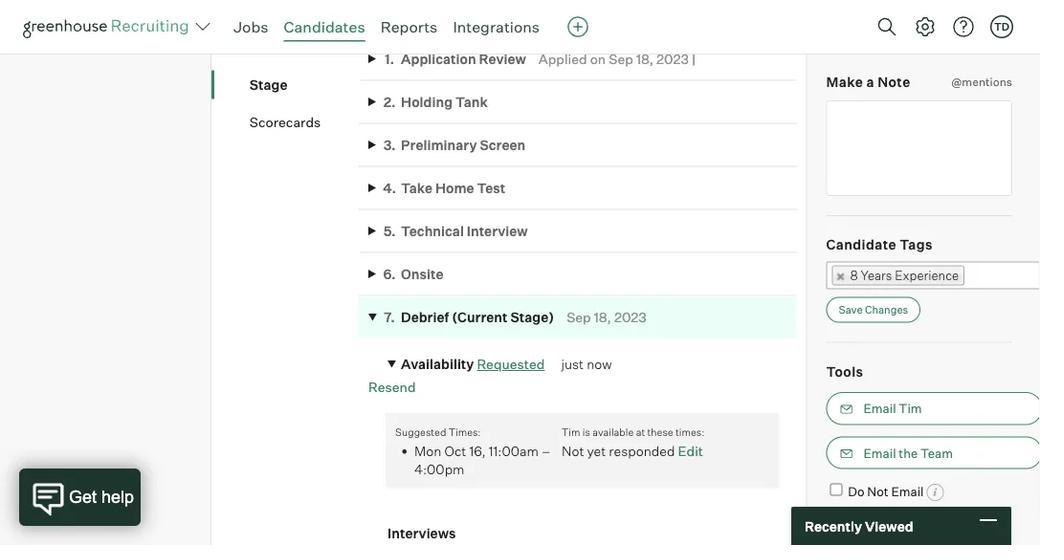 Task type: locate. For each thing, give the bounding box(es) containing it.
0 vertical spatial |
[[890, 16, 894, 31]]

tim left is
[[562, 426, 581, 438]]

tim is available at these times: not yet responded edit
[[562, 426, 705, 460]]

0 vertical spatial not
[[562, 443, 584, 460]]

make a note
[[826, 73, 911, 90]]

1 horizontal spatial 2023
[[657, 50, 689, 67]]

tim
[[899, 401, 922, 417], [562, 426, 581, 438]]

suggested times: mon oct 16, 11:00am – 4:00pm
[[395, 426, 551, 478]]

now
[[587, 356, 612, 373]]

16,
[[469, 443, 486, 460]]

1 vertical spatial email
[[864, 445, 896, 461]]

not down is
[[562, 443, 584, 460]]

changes
[[865, 304, 909, 317]]

0 horizontal spatial tim
[[562, 426, 581, 438]]

test
[[477, 180, 506, 197]]

email up merge this candidate link
[[891, 484, 924, 499]]

is
[[583, 426, 590, 438]]

candidates link
[[284, 17, 365, 36]]

experience
[[895, 268, 959, 284]]

|
[[890, 16, 894, 31], [692, 50, 696, 67]]

scorecards link
[[250, 113, 359, 132]]

jobs link
[[234, 17, 269, 36]]

greenhouse recruiting image
[[23, 15, 195, 38]]

save changes link
[[826, 297, 921, 323]]

onsite
[[401, 266, 444, 283]]

jobs
[[234, 17, 269, 36]]

None text field
[[826, 101, 1013, 196]]

make
[[826, 73, 863, 90]]

available
[[593, 426, 634, 438]]

home
[[435, 180, 474, 197]]

tim inside tim is available at these times: not yet responded edit
[[562, 426, 581, 438]]

search image
[[876, 15, 899, 38]]

None text field
[[965, 264, 984, 288]]

application up 2. holding tank
[[401, 50, 476, 67]]

sep right the 'stage)'
[[567, 309, 591, 326]]

save
[[839, 304, 863, 317]]

0 vertical spatial email
[[864, 401, 896, 417]]

1 vertical spatial 2023
[[614, 309, 647, 326]]

sep
[[609, 50, 634, 67], [567, 309, 591, 326]]

1 horizontal spatial sep
[[609, 50, 634, 67]]

0 horizontal spatial 2023
[[614, 309, 647, 326]]

candidate
[[826, 237, 897, 253]]

1 vertical spatial tim
[[562, 426, 581, 438]]

not right do
[[868, 484, 889, 499]]

0 vertical spatial sep
[[609, 50, 634, 67]]

just now
[[561, 356, 612, 373]]

0 vertical spatial tim
[[899, 401, 922, 417]]

save changes
[[839, 304, 909, 317]]

not
[[562, 443, 584, 460], [868, 484, 889, 499]]

at
[[636, 426, 645, 438]]

reports
[[381, 17, 438, 36]]

just
[[561, 356, 584, 373]]

configure image
[[914, 15, 937, 38]]

8
[[850, 268, 858, 284]]

1 vertical spatial 18,
[[594, 309, 611, 326]]

18, up now
[[594, 309, 611, 326]]

email for email the team
[[864, 445, 896, 461]]

4:00pm
[[415, 461, 465, 478]]

not inside tim is available at these times: not yet responded edit
[[562, 443, 584, 460]]

tim up the the
[[899, 401, 922, 417]]

stage
[[250, 76, 288, 93]]

0 horizontal spatial not
[[562, 443, 584, 460]]

@mentions link
[[952, 72, 1013, 91]]

do
[[848, 484, 865, 499]]

Do Not Email checkbox
[[830, 484, 843, 496]]

sep 18, 2023
[[567, 309, 647, 326]]

technical
[[401, 223, 464, 240]]

6. onsite
[[383, 266, 444, 283]]

1 vertical spatial |
[[692, 50, 696, 67]]

merge this candidate link
[[831, 514, 963, 531]]

tim inside email tim button
[[899, 401, 922, 417]]

1 horizontal spatial |
[[890, 16, 894, 31]]

| inside dismissed | undo
[[890, 16, 894, 31]]

1 horizontal spatial tim
[[899, 401, 922, 417]]

yet
[[587, 443, 606, 460]]

0 vertical spatial 2023
[[657, 50, 689, 67]]

application down the jobs
[[250, 38, 321, 55]]

@mentions
[[952, 74, 1013, 89]]

1 vertical spatial not
[[868, 484, 889, 499]]

email left the the
[[864, 445, 896, 461]]

0 horizontal spatial 18,
[[594, 309, 611, 326]]

resend
[[369, 379, 416, 396]]

stage link
[[250, 75, 359, 94]]

email up email the team
[[864, 401, 896, 417]]

td button
[[991, 15, 1014, 38]]

1 vertical spatial sep
[[567, 309, 591, 326]]

application
[[250, 38, 321, 55], [401, 50, 476, 67]]

0 horizontal spatial sep
[[567, 309, 591, 326]]

18, right on on the right top of the page
[[636, 50, 654, 67]]

sep right on on the right top of the page
[[609, 50, 634, 67]]

1 horizontal spatial 18,
[[636, 50, 654, 67]]

viewed
[[865, 518, 914, 535]]

interviews
[[388, 525, 456, 542]]

email
[[864, 401, 896, 417], [864, 445, 896, 461], [891, 484, 924, 499]]

do not email
[[848, 484, 924, 499]]

resend button
[[369, 379, 416, 396]]

scorecards
[[250, 114, 321, 131]]

7. debrief (current stage)
[[384, 309, 554, 326]]

tags
[[900, 237, 933, 253]]



Task type: describe. For each thing, give the bounding box(es) containing it.
11:00am
[[489, 443, 539, 460]]

0 horizontal spatial application
[[250, 38, 321, 55]]

5. technical interview
[[384, 223, 528, 240]]

applied
[[539, 50, 587, 67]]

responded
[[609, 443, 675, 460]]

7.
[[384, 309, 395, 326]]

email the team button
[[826, 437, 1040, 469]]

4. take home test
[[383, 180, 506, 197]]

on
[[590, 50, 606, 67]]

these
[[648, 426, 674, 438]]

availability
[[401, 356, 474, 373]]

5.
[[384, 223, 396, 240]]

3. preliminary screen
[[384, 137, 526, 153]]

4.
[[383, 180, 396, 197]]

suggested
[[395, 426, 446, 438]]

application link
[[250, 37, 359, 56]]

0 vertical spatial 18,
[[636, 50, 654, 67]]

holding
[[401, 94, 453, 110]]

take
[[401, 180, 433, 197]]

td
[[994, 20, 1010, 33]]

undo link
[[897, 15, 931, 32]]

screen
[[480, 137, 526, 153]]

candidate tags
[[826, 237, 933, 253]]

recently
[[805, 518, 862, 535]]

undo
[[897, 15, 931, 32]]

this
[[874, 514, 898, 531]]

mon
[[415, 443, 442, 460]]

email the team
[[864, 445, 953, 461]]

stage)
[[511, 309, 554, 326]]

review
[[479, 50, 526, 67]]

(current
[[452, 309, 508, 326]]

2.
[[383, 94, 396, 110]]

integrations
[[453, 17, 540, 36]]

tank
[[456, 94, 488, 110]]

8 years experience
[[850, 268, 959, 284]]

the
[[899, 445, 918, 461]]

recently viewed
[[805, 518, 914, 535]]

edit link
[[678, 443, 703, 460]]

dismissed | undo
[[826, 15, 931, 32]]

email for email tim
[[864, 401, 896, 417]]

preliminary
[[401, 137, 477, 153]]

email tim button
[[826, 393, 1040, 425]]

times:
[[676, 426, 705, 438]]

1 horizontal spatial application
[[401, 50, 476, 67]]

tools
[[826, 363, 864, 380]]

requested button
[[477, 356, 545, 373]]

dismissed
[[826, 16, 887, 31]]

times:
[[449, 426, 481, 438]]

3.
[[384, 137, 396, 153]]

email tim
[[864, 401, 922, 417]]

reports link
[[381, 17, 438, 36]]

1.
[[385, 50, 395, 67]]

debrief
[[401, 309, 449, 326]]

interview
[[467, 223, 528, 240]]

1. application review applied on  sep 18, 2023 |
[[385, 50, 696, 67]]

merge
[[831, 514, 871, 531]]

–
[[542, 443, 551, 460]]

2 vertical spatial email
[[891, 484, 924, 499]]

1 horizontal spatial not
[[868, 484, 889, 499]]

2. holding tank
[[383, 94, 488, 110]]

team
[[921, 445, 953, 461]]

6.
[[383, 266, 396, 283]]

note
[[878, 73, 911, 90]]

candidates
[[284, 17, 365, 36]]

a
[[867, 73, 875, 90]]

0 horizontal spatial |
[[692, 50, 696, 67]]

oct
[[445, 443, 466, 460]]

merge this candidate
[[831, 514, 963, 531]]

integrations link
[[453, 17, 540, 36]]

years
[[861, 268, 892, 284]]

candidate
[[901, 514, 963, 531]]

td button
[[987, 11, 1017, 42]]

requested
[[477, 356, 545, 373]]



Task type: vqa. For each thing, say whether or not it's contained in the screenshot.
Tim inside button
yes



